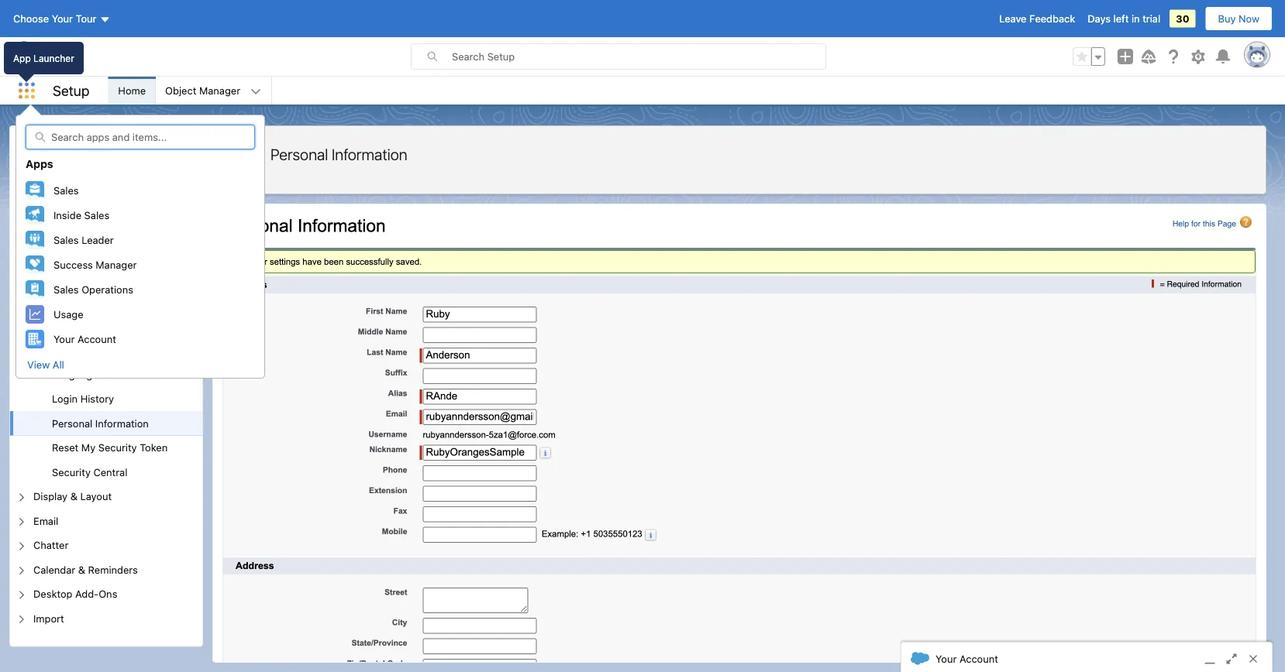 Task type: locate. For each thing, give the bounding box(es) containing it.
0 horizontal spatial login
[[52, 393, 78, 405]]

buy now button
[[1205, 6, 1273, 31]]

1 vertical spatial login
[[52, 393, 78, 405]]

sales
[[53, 185, 79, 196], [84, 209, 109, 221], [53, 234, 79, 246], [53, 284, 79, 296]]

your down usage
[[53, 333, 75, 345]]

leave
[[999, 13, 1027, 24]]

chatter link
[[33, 538, 68, 553]]

0 vertical spatial information
[[332, 145, 407, 164]]

0 vertical spatial your account link
[[16, 327, 264, 352]]

change
[[52, 271, 88, 283]]

setup tree tree
[[10, 177, 202, 647]]

settings
[[123, 232, 162, 243]]

security central link
[[52, 465, 127, 480]]

account down external credentials link
[[81, 345, 120, 356]]

desktop add-ons
[[33, 589, 117, 600]]

choose
[[13, 13, 49, 24]]

account right text default icon
[[959, 653, 998, 665]]

my down success manager
[[91, 271, 105, 283]]

your inside apps "list box"
[[53, 333, 75, 345]]

sales inside 'inside sales' link
[[84, 209, 109, 221]]

calendar
[[33, 564, 75, 576]]

0 vertical spatial your
[[52, 13, 73, 24]]

0 horizontal spatial personal information
[[52, 418, 149, 429]]

tour
[[76, 13, 96, 24]]

0 vertical spatial login
[[122, 345, 148, 356]]

& for calendar
[[78, 564, 85, 576]]

calendar & reminders link
[[33, 563, 138, 578]]

&
[[101, 369, 108, 381], [70, 491, 77, 503], [78, 564, 85, 576]]

user
[[101, 207, 123, 219]]

0 horizontal spatial your account
[[53, 333, 116, 345]]

all
[[52, 359, 64, 371]]

2 vertical spatial my
[[81, 442, 95, 454]]

sales for sales
[[53, 185, 79, 196]]

sales operations
[[53, 284, 133, 296]]

now
[[1239, 13, 1260, 24]]

0 vertical spatial my
[[33, 183, 47, 195]]

manager inside apps "list box"
[[96, 259, 137, 271]]

& inside group
[[101, 369, 108, 381]]

advanced user details
[[52, 207, 158, 219]]

security
[[98, 442, 137, 454], [52, 467, 91, 478]]

account
[[77, 333, 116, 345], [81, 345, 120, 356], [959, 653, 998, 665]]

& left layout at bottom left
[[70, 491, 77, 503]]

operations
[[82, 284, 133, 296]]

2 vertical spatial personal
[[52, 418, 92, 429]]

1 external from the top
[[52, 247, 90, 258]]

1 vertical spatial your
[[53, 333, 75, 345]]

display & layout
[[33, 491, 112, 503]]

1 horizontal spatial security
[[98, 442, 137, 454]]

your account
[[53, 333, 116, 345], [936, 653, 998, 665]]

account inside group
[[81, 345, 120, 356]]

view all
[[27, 359, 64, 371]]

security up display & layout on the left of the page
[[52, 467, 91, 478]]

reset
[[52, 442, 79, 454]]

1 vertical spatial external
[[52, 320, 90, 332]]

display
[[33, 491, 68, 503]]

information
[[332, 145, 407, 164], [94, 183, 147, 195], [95, 418, 149, 429]]

email link
[[33, 514, 58, 529]]

0 horizontal spatial group
[[10, 201, 202, 485]]

Search apps and items... search field
[[26, 125, 255, 150]]

calendar & reminders
[[33, 564, 138, 576]]

1 vertical spatial my
[[91, 271, 105, 283]]

your account link
[[16, 327, 264, 352], [901, 643, 1272, 673]]

advanced user details link
[[52, 206, 158, 221]]

1 vertical spatial your account link
[[901, 643, 1272, 673]]

0 vertical spatial &
[[101, 369, 108, 381]]

login up time at the bottom left of page
[[122, 345, 148, 356]]

usage link
[[16, 302, 264, 327]]

days
[[1088, 13, 1111, 24]]

home
[[118, 85, 146, 96]]

personal
[[271, 145, 328, 164], [50, 183, 91, 195], [52, 418, 92, 429]]

feedback
[[1029, 13, 1075, 24]]

grant account login access
[[52, 345, 184, 356]]

security up central
[[98, 442, 137, 454]]

your right text default icon
[[936, 653, 957, 665]]

1 vertical spatial &
[[70, 491, 77, 503]]

account down external credentials at top
[[77, 333, 116, 345]]

0 vertical spatial security
[[98, 442, 137, 454]]

setup
[[53, 82, 89, 99]]

sales link
[[16, 178, 264, 203]]

text default image
[[911, 650, 929, 669]]

external
[[52, 247, 90, 258], [52, 320, 90, 332]]

1 horizontal spatial your account link
[[901, 643, 1272, 673]]

1 vertical spatial information
[[94, 183, 147, 195]]

personal information tree item
[[10, 412, 202, 436]]

sales inside sales operations link
[[53, 284, 79, 296]]

external up success
[[52, 247, 90, 258]]

1 horizontal spatial &
[[78, 564, 85, 576]]

30
[[1176, 13, 1189, 24]]

login
[[122, 345, 148, 356], [52, 393, 78, 405]]

my
[[33, 183, 47, 195], [91, 271, 105, 283], [81, 442, 95, 454]]

inside sales link
[[16, 203, 264, 228]]

authentication settings for external systems link
[[52, 230, 202, 260]]

1 vertical spatial personal
[[50, 183, 91, 195]]

left
[[1113, 13, 1129, 24]]

external credentials link
[[52, 319, 146, 334]]

manager for success manager
[[96, 259, 137, 271]]

authentication
[[52, 232, 120, 243]]

1 vertical spatial group
[[10, 201, 202, 485]]

email
[[33, 515, 58, 527]]

personal inside group
[[52, 418, 92, 429]]

sales for sales leader
[[53, 234, 79, 246]]

in
[[1132, 13, 1140, 24]]

0 horizontal spatial &
[[70, 491, 77, 503]]

0 vertical spatial external
[[52, 247, 90, 258]]

sales inside sales leader link
[[53, 234, 79, 246]]

your account down external credentials at top
[[53, 333, 116, 345]]

& left time at the bottom left of page
[[101, 369, 108, 381]]

view all button
[[26, 353, 65, 377]]

account inside apps "list box"
[[77, 333, 116, 345]]

0 vertical spatial manager
[[199, 85, 240, 96]]

1 vertical spatial manager
[[96, 259, 137, 271]]

external credentials
[[52, 320, 146, 332]]

1 horizontal spatial manager
[[199, 85, 240, 96]]

manager right object
[[199, 85, 240, 96]]

your left tour
[[52, 13, 73, 24]]

manager
[[199, 85, 240, 96], [96, 259, 137, 271]]

ons
[[99, 589, 117, 600]]

1 vertical spatial your account
[[936, 653, 998, 665]]

my for reset
[[81, 442, 95, 454]]

2 vertical spatial information
[[95, 418, 149, 429]]

2 vertical spatial &
[[78, 564, 85, 576]]

1 horizontal spatial login
[[122, 345, 148, 356]]

1 vertical spatial security
[[52, 467, 91, 478]]

my personal information link
[[33, 181, 147, 196]]

security inside the 'reset my security token' link
[[98, 442, 137, 454]]

choose your tour button
[[12, 6, 111, 31]]

inside sales
[[53, 209, 109, 221]]

1 horizontal spatial your account
[[936, 653, 998, 665]]

sales for sales operations
[[53, 284, 79, 296]]

Search Setup text field
[[452, 44, 825, 69]]

1 vertical spatial personal information
[[52, 418, 149, 429]]

0 vertical spatial your account
[[53, 333, 116, 345]]

usage
[[53, 309, 83, 320]]

1 horizontal spatial group
[[1073, 47, 1105, 66]]

buy
[[1218, 13, 1236, 24]]

success
[[53, 259, 93, 271]]

my down apps on the top left of page
[[33, 183, 47, 195]]

details
[[126, 207, 158, 219]]

manager down systems
[[96, 259, 137, 271]]

0 horizontal spatial manager
[[96, 259, 137, 271]]

external up grant
[[52, 320, 90, 332]]

desktop add-ons link
[[33, 587, 117, 602]]

2 horizontal spatial &
[[101, 369, 108, 381]]

0 vertical spatial personal information
[[271, 145, 407, 164]]

0 horizontal spatial security
[[52, 467, 91, 478]]

login down language
[[52, 393, 78, 405]]

leader
[[82, 234, 114, 246]]

sales inside sales link
[[53, 185, 79, 196]]

& up add-
[[78, 564, 85, 576]]

my right reset
[[81, 442, 95, 454]]

group
[[1073, 47, 1105, 66], [10, 201, 202, 485]]

your account right text default icon
[[936, 653, 998, 665]]



Task type: vqa. For each thing, say whether or not it's contained in the screenshot.
LIST in Button
no



Task type: describe. For each thing, give the bounding box(es) containing it.
trial
[[1143, 13, 1160, 24]]

reminders
[[88, 564, 138, 576]]

grant account login access link
[[52, 343, 184, 358]]

home link
[[109, 77, 155, 105]]

security central
[[52, 467, 127, 478]]

layout
[[80, 491, 112, 503]]

my personal information
[[33, 183, 147, 195]]

display & layout link
[[33, 489, 112, 505]]

connections link
[[52, 294, 111, 309]]

success manager
[[53, 259, 137, 271]]

systems
[[93, 247, 133, 258]]

days left in trial
[[1088, 13, 1160, 24]]

leave feedback
[[999, 13, 1075, 24]]

external inside authentication settings for external systems
[[52, 247, 90, 258]]

authentication settings for external systems
[[52, 232, 177, 258]]

object manager
[[165, 85, 240, 96]]

login history
[[52, 393, 114, 405]]

security inside security central link
[[52, 467, 91, 478]]

apps list box
[[16, 178, 264, 352]]

0 vertical spatial group
[[1073, 47, 1105, 66]]

credentials
[[93, 320, 146, 332]]

change my password link
[[52, 270, 153, 285]]

change my password
[[52, 271, 153, 283]]

access
[[151, 345, 184, 356]]

for
[[164, 232, 177, 243]]

reset my security token link
[[52, 441, 168, 456]]

language
[[52, 369, 98, 381]]

your inside dropdown button
[[52, 13, 73, 24]]

chatter
[[33, 540, 68, 551]]

0 horizontal spatial your account link
[[16, 327, 264, 352]]

my for change
[[91, 271, 105, 283]]

import link
[[33, 612, 64, 627]]

object
[[165, 85, 196, 96]]

manager for object manager
[[199, 85, 240, 96]]

add-
[[75, 589, 99, 600]]

my personal information tree item
[[10, 177, 202, 485]]

0 vertical spatial personal
[[271, 145, 328, 164]]

2 external from the top
[[52, 320, 90, 332]]

import
[[33, 613, 64, 625]]

Quick Find search field
[[21, 136, 188, 167]]

1 horizontal spatial personal information
[[271, 145, 407, 164]]

time
[[111, 369, 134, 381]]

& for display
[[70, 491, 77, 503]]

your account inside apps "list box"
[[53, 333, 116, 345]]

sales leader
[[53, 234, 114, 246]]

connections
[[52, 296, 111, 307]]

login history link
[[52, 392, 114, 407]]

sales leader link
[[16, 228, 264, 253]]

2 vertical spatial your
[[936, 653, 957, 665]]

advanced
[[52, 207, 98, 219]]

apps
[[26, 157, 53, 170]]

reset my security token
[[52, 442, 168, 454]]

language & time zone link
[[52, 367, 160, 383]]

password
[[108, 271, 153, 283]]

zone
[[137, 369, 160, 381]]

personal information inside tree item
[[52, 418, 149, 429]]

& for language
[[101, 369, 108, 381]]

object manager link
[[156, 77, 250, 105]]

success manager link
[[16, 253, 264, 277]]

sales operations link
[[16, 277, 264, 302]]

central
[[93, 467, 127, 478]]

choose your tour
[[13, 13, 96, 24]]

language & time zone
[[52, 369, 160, 381]]

leave feedback link
[[999, 13, 1075, 24]]

buy now
[[1218, 13, 1260, 24]]

desktop
[[33, 589, 72, 600]]

information inside group
[[95, 418, 149, 429]]

token
[[140, 442, 168, 454]]

inside
[[53, 209, 81, 221]]

group containing advanced user details
[[10, 201, 202, 485]]

personal information link
[[52, 416, 149, 431]]

view
[[27, 359, 50, 371]]



